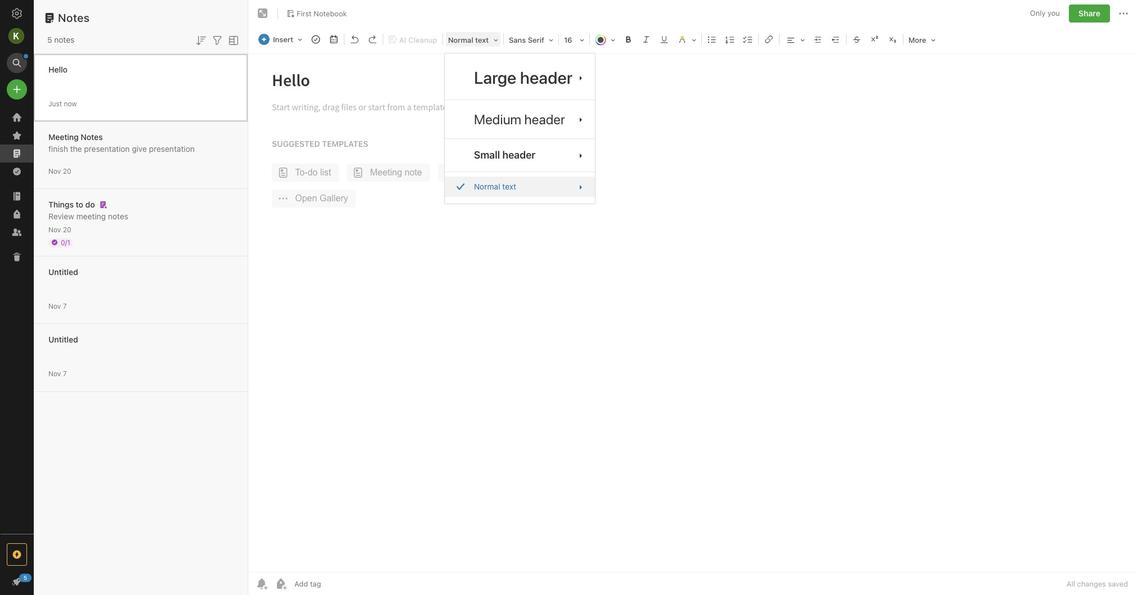 Task type: vqa. For each thing, say whether or not it's contained in the screenshot.
Checklist icon
yes



Task type: describe. For each thing, give the bounding box(es) containing it.
small header link
[[445, 144, 595, 167]]

header for large header
[[520, 68, 573, 87]]

meeting
[[76, 212, 106, 221]]

2 presentation from the left
[[149, 144, 195, 153]]

normal text inside the note window element
[[448, 35, 489, 44]]

just
[[48, 99, 62, 108]]

1 nov 20 from the top
[[48, 167, 71, 175]]

all changes saved
[[1067, 580, 1129, 589]]

serif
[[528, 35, 545, 44]]

strikethrough image
[[849, 32, 865, 47]]

meeting
[[48, 132, 79, 142]]

only
[[1031, 9, 1046, 18]]

add a reminder image
[[255, 578, 269, 591]]

the
[[70, 144, 82, 153]]

[object Object] field
[[445, 105, 595, 134]]

Font family field
[[505, 32, 558, 48]]

medium header
[[474, 112, 565, 127]]

2 nov from the top
[[48, 226, 61, 234]]

normal text link
[[445, 177, 595, 197]]

0/1
[[61, 239, 70, 247]]

indent image
[[811, 32, 826, 47]]

add filters image
[[211, 34, 224, 47]]

1 20 from the top
[[63, 167, 71, 175]]

text inside menu item
[[503, 182, 517, 192]]

hello
[[48, 64, 68, 74]]

bold image
[[621, 32, 636, 47]]

review meeting notes
[[48, 212, 128, 221]]

1 nov from the top
[[48, 167, 61, 175]]

more actions image
[[1118, 7, 1131, 20]]

things
[[48, 200, 74, 209]]

[object Object] field
[[445, 177, 595, 197]]

first notebook button
[[283, 6, 351, 21]]

Font size field
[[560, 32, 589, 48]]

bulleted list image
[[705, 32, 720, 47]]

review
[[48, 212, 74, 221]]

task image
[[308, 32, 324, 47]]

share button
[[1070, 5, 1111, 23]]

changes
[[1078, 580, 1107, 589]]

1 untitled from the top
[[48, 267, 78, 277]]

[object Object] field
[[445, 60, 595, 95]]

Help and Learning task checklist field
[[0, 573, 34, 591]]

subscript image
[[885, 32, 901, 47]]

calendar event image
[[326, 32, 342, 47]]

4 nov from the top
[[48, 370, 61, 378]]

text inside the note window element
[[476, 35, 489, 44]]

1 presentation from the left
[[84, 144, 130, 153]]

settings image
[[10, 7, 24, 20]]

underline image
[[657, 32, 673, 47]]

2 nov 7 from the top
[[48, 370, 67, 378]]

account image
[[8, 28, 24, 44]]

only you
[[1031, 9, 1061, 18]]

small header
[[474, 149, 536, 161]]

checklist image
[[741, 32, 756, 47]]

meeting notes finish the presentation give presentation
[[48, 132, 195, 153]]

[object Object] field
[[445, 144, 595, 167]]

share
[[1079, 8, 1101, 18]]

small
[[474, 149, 500, 161]]

2 nov 20 from the top
[[48, 226, 71, 234]]

0 vertical spatial notes
[[58, 11, 90, 24]]



Task type: locate. For each thing, give the bounding box(es) containing it.
give
[[132, 144, 147, 153]]

Alignment field
[[781, 32, 809, 48]]

header for small header
[[503, 149, 536, 161]]

1 horizontal spatial notes
[[108, 212, 128, 221]]

More actions field
[[1118, 5, 1131, 23]]

1 horizontal spatial 5
[[47, 35, 52, 44]]

0 horizontal spatial text
[[476, 35, 489, 44]]

Heading level field
[[444, 32, 502, 48]]

2 20 from the top
[[63, 226, 71, 234]]

5 left click to expand image
[[24, 575, 27, 582]]

20
[[63, 167, 71, 175], [63, 226, 71, 234]]

all
[[1067, 580, 1076, 589]]

undo image
[[347, 32, 363, 47]]

Add filters field
[[211, 33, 224, 47]]

italic image
[[639, 32, 655, 47]]

2 vertical spatial header
[[503, 149, 536, 161]]

1 vertical spatial 20
[[63, 226, 71, 234]]

presentation right give
[[149, 144, 195, 153]]

View options field
[[224, 33, 241, 47]]

0 vertical spatial untitled
[[48, 267, 78, 277]]

Insert field
[[256, 32, 306, 47]]

superscript image
[[867, 32, 883, 47]]

1 vertical spatial text
[[503, 182, 517, 192]]

numbered list image
[[723, 32, 738, 47]]

notes
[[54, 35, 75, 44], [108, 212, 128, 221]]

header up normal text link
[[503, 149, 536, 161]]

text down small header
[[503, 182, 517, 192]]

0 vertical spatial 5
[[47, 35, 52, 44]]

things to do
[[48, 200, 95, 209]]

0 vertical spatial notes
[[54, 35, 75, 44]]

2 untitled from the top
[[48, 335, 78, 344]]

normal text inside normal text link
[[474, 182, 517, 192]]

notes up the
[[81, 132, 103, 142]]

sans
[[509, 35, 526, 44]]

outdent image
[[829, 32, 844, 47]]

text left sans
[[476, 35, 489, 44]]

more
[[909, 35, 927, 44]]

nov 7
[[48, 302, 67, 311], [48, 370, 67, 378]]

home image
[[10, 111, 24, 124]]

do
[[85, 200, 95, 209]]

finish
[[48, 144, 68, 153]]

5 up hello on the top left
[[47, 35, 52, 44]]

now
[[64, 99, 77, 108]]

Account field
[[0, 25, 34, 47]]

1 vertical spatial notes
[[81, 132, 103, 142]]

1 horizontal spatial normal
[[474, 182, 501, 192]]

just now
[[48, 99, 77, 108]]

5 notes
[[47, 35, 75, 44]]

redo image
[[365, 32, 381, 47]]

note list element
[[34, 0, 248, 596]]

notes up 5 notes
[[58, 11, 90, 24]]

1 7 from the top
[[63, 302, 67, 311]]

1 vertical spatial 5
[[24, 575, 27, 582]]

large header link
[[445, 60, 595, 95]]

normal text
[[448, 35, 489, 44], [474, 182, 517, 192]]

3 nov from the top
[[48, 302, 61, 311]]

large header
[[474, 68, 573, 87]]

2 7 from the top
[[63, 370, 67, 378]]

nov
[[48, 167, 61, 175], [48, 226, 61, 234], [48, 302, 61, 311], [48, 370, 61, 378]]

0 vertical spatial 20
[[63, 167, 71, 175]]

Note Editor text field
[[248, 54, 1138, 573]]

normal
[[448, 35, 474, 44], [474, 182, 501, 192]]

Font color field
[[591, 32, 620, 48]]

notes inside meeting notes finish the presentation give presentation
[[81, 132, 103, 142]]

insert link image
[[762, 32, 777, 47]]

1 vertical spatial normal
[[474, 182, 501, 192]]

5 inside note list 'element'
[[47, 35, 52, 44]]

1 vertical spatial notes
[[108, 212, 128, 221]]

0 horizontal spatial presentation
[[84, 144, 130, 153]]

0 vertical spatial header
[[520, 68, 573, 87]]

click to expand image
[[29, 575, 37, 589]]

5 for 5
[[24, 575, 27, 582]]

sans serif
[[509, 35, 545, 44]]

1 vertical spatial header
[[525, 112, 565, 127]]

nov 20 down review
[[48, 226, 71, 234]]

notes
[[58, 11, 90, 24], [81, 132, 103, 142]]

0 vertical spatial normal
[[448, 35, 474, 44]]

header down serif
[[520, 68, 573, 87]]

0 vertical spatial 7
[[63, 302, 67, 311]]

header
[[520, 68, 573, 87], [525, 112, 565, 127], [503, 149, 536, 161]]

normal inside menu item
[[474, 182, 501, 192]]

5 for 5 notes
[[47, 35, 52, 44]]

expand note image
[[256, 7, 270, 20]]

first
[[297, 9, 312, 18]]

nov 20 down finish
[[48, 167, 71, 175]]

first notebook
[[297, 9, 347, 18]]

presentation right the
[[84, 144, 130, 153]]

1 vertical spatial nov 20
[[48, 226, 71, 234]]

0 vertical spatial nov 20
[[48, 167, 71, 175]]

5
[[47, 35, 52, 44], [24, 575, 27, 582]]

Add tag field
[[293, 580, 378, 590]]

normal inside the note window element
[[448, 35, 474, 44]]

note window element
[[248, 0, 1138, 596]]

nov 20
[[48, 167, 71, 175], [48, 226, 71, 234]]

notes up hello on the top left
[[54, 35, 75, 44]]

tree
[[0, 109, 34, 534]]

you
[[1048, 9, 1061, 18]]

upgrade image
[[10, 549, 24, 562]]

notes right meeting
[[108, 212, 128, 221]]

0 horizontal spatial notes
[[54, 35, 75, 44]]

dropdown list menu
[[445, 60, 595, 197]]

untitled
[[48, 267, 78, 277], [48, 335, 78, 344]]

notebook
[[314, 9, 347, 18]]

header up small header field
[[525, 112, 565, 127]]

saved
[[1109, 580, 1129, 589]]

text
[[476, 35, 489, 44], [503, 182, 517, 192]]

1 vertical spatial nov 7
[[48, 370, 67, 378]]

20 up 0/1
[[63, 226, 71, 234]]

1 horizontal spatial text
[[503, 182, 517, 192]]

Highlight field
[[674, 32, 701, 48]]

1 vertical spatial untitled
[[48, 335, 78, 344]]

1 vertical spatial normal text
[[474, 182, 517, 192]]

0 vertical spatial text
[[476, 35, 489, 44]]

20 down finish
[[63, 167, 71, 175]]

normal text up large
[[448, 35, 489, 44]]

More field
[[905, 32, 940, 48]]

1 vertical spatial 7
[[63, 370, 67, 378]]

1 nov 7 from the top
[[48, 302, 67, 311]]

add tag image
[[274, 578, 288, 591]]

0 horizontal spatial normal
[[448, 35, 474, 44]]

medium
[[474, 112, 522, 127]]

normal text down small
[[474, 182, 517, 192]]

0 horizontal spatial 5
[[24, 575, 27, 582]]

16
[[564, 35, 573, 44]]

insert
[[273, 35, 293, 44]]

medium header link
[[445, 105, 595, 134]]

presentation
[[84, 144, 130, 153], [149, 144, 195, 153]]

header for medium header
[[525, 112, 565, 127]]

7
[[63, 302, 67, 311], [63, 370, 67, 378]]

0 vertical spatial nov 7
[[48, 302, 67, 311]]

5 inside help and learning task checklist field
[[24, 575, 27, 582]]

normal text menu item
[[445, 177, 595, 197]]

to
[[76, 200, 83, 209]]

1 horizontal spatial presentation
[[149, 144, 195, 153]]

large
[[474, 68, 517, 87]]

Sort options field
[[194, 33, 208, 47]]

0 vertical spatial normal text
[[448, 35, 489, 44]]



